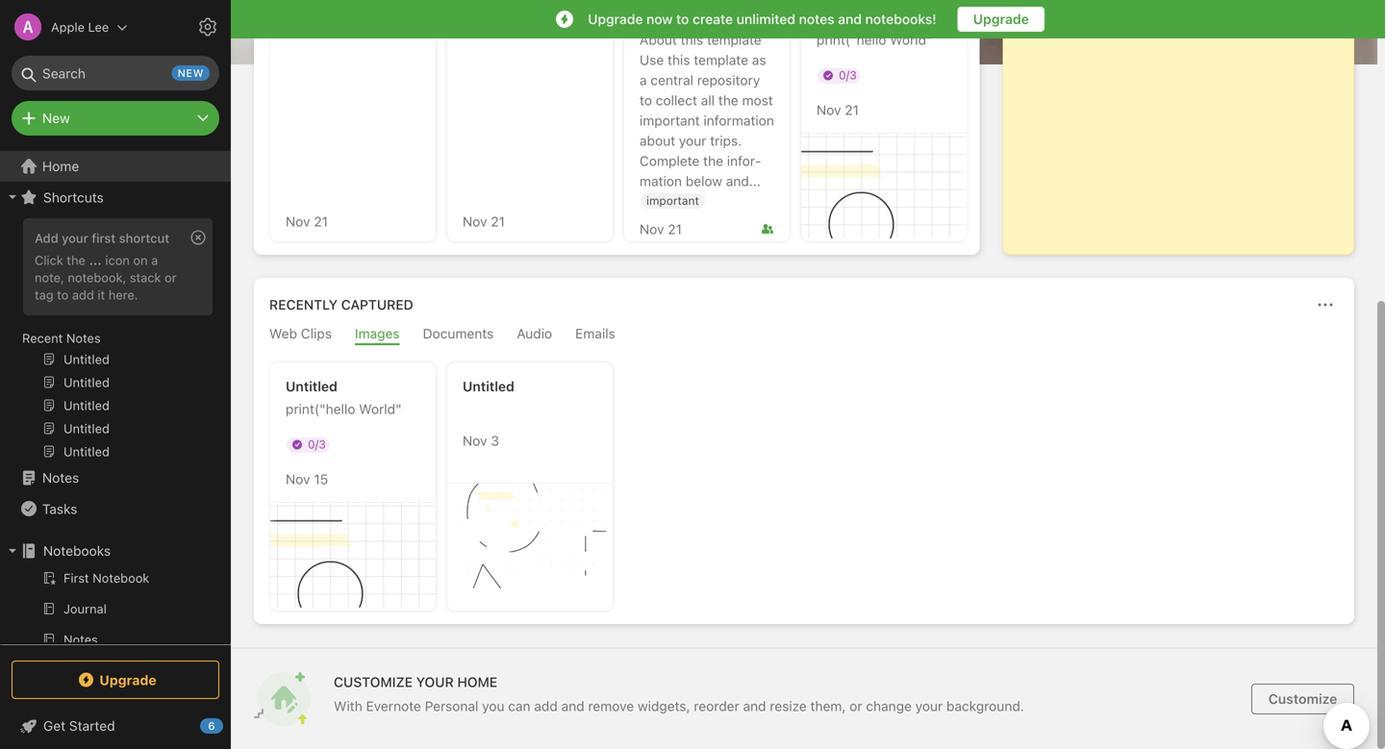 Task type: vqa. For each thing, say whether or not it's contained in the screenshot.
fourth "Sync across devices"
no



Task type: describe. For each thing, give the bounding box(es) containing it.
web clips tab
[[269, 326, 332, 345]]

icon on a note, notebook, stack or tag to add it here.
[[35, 253, 177, 302]]

images tab panel
[[254, 345, 1354, 624]]

new button
[[12, 101, 219, 136]]

Help and Learning task checklist field
[[0, 711, 231, 742]]

print("hello inside untitled print("hello world"
[[286, 401, 355, 417]]

home
[[457, 674, 497, 690]]

1 vertical spatial the
[[703, 153, 723, 169]]

about
[[640, 32, 677, 48]]

your for customize your home with evernote personal you can add and remove widgets, reorder and resize them, or change your background.
[[915, 698, 943, 714]]

note,
[[35, 270, 64, 285]]

add
[[35, 231, 58, 245]]

can
[[508, 698, 530, 714]]

to inside about this template use this template as a central repository to collect all the most important information about your trips. complete the infor mation below and...
[[640, 92, 652, 108]]

more actions image
[[1314, 293, 1337, 316]]

emails tab
[[575, 326, 615, 345]]

good morning, apple!
[[254, 22, 438, 45]]

expand notebooks image
[[5, 543, 20, 559]]

0 vertical spatial customize
[[1283, 26, 1347, 40]]

reorder
[[694, 698, 739, 714]]

untitled for untitled
[[463, 378, 514, 394]]

0 horizontal spatial and
[[561, 698, 584, 714]]

Search text field
[[25, 56, 206, 90]]

1 nov 21 button from the left
[[270, 0, 436, 241]]

add your first shortcut
[[35, 231, 169, 245]]

documents tab
[[423, 326, 494, 345]]

unlimited
[[736, 11, 795, 27]]

...
[[89, 253, 102, 267]]

nov 15
[[286, 471, 328, 487]]

as
[[752, 52, 766, 68]]

click
[[35, 253, 63, 267]]

background.
[[946, 698, 1024, 714]]

icon
[[105, 253, 130, 267]]

the inside 'tree'
[[67, 253, 86, 267]]

6
[[208, 720, 215, 732]]

1 vertical spatial customize
[[1268, 691, 1337, 707]]

recently
[[269, 297, 338, 313]]

wednesday, december 20, 2023
[[1027, 27, 1219, 40]]

upgrade for upgrade button
[[973, 11, 1029, 27]]

a inside icon on a note, notebook, stack or tag to add it here.
[[151, 253, 158, 267]]

More actions field
[[1312, 291, 1339, 318]]

get started
[[43, 718, 115, 734]]

create
[[693, 11, 733, 27]]

images tab
[[355, 326, 400, 345]]

0/3 for 21
[[839, 68, 857, 82]]

2 horizontal spatial to
[[676, 11, 689, 27]]

infor
[[727, 153, 761, 169]]

shortcuts
[[43, 189, 104, 205]]

below
[[686, 173, 722, 189]]

0 vertical spatial this
[[681, 32, 703, 48]]

tree containing home
[[0, 151, 231, 749]]

20,
[[1170, 27, 1187, 40]]

notebooks link
[[0, 536, 222, 567]]

december
[[1104, 27, 1167, 40]]

remove
[[588, 698, 634, 714]]

emails
[[575, 326, 615, 341]]

recently captured button
[[265, 293, 413, 316]]

home
[[42, 158, 79, 174]]

recent
[[22, 331, 63, 345]]

new
[[178, 67, 204, 79]]

0 vertical spatial customize button
[[1250, 18, 1354, 49]]

it
[[98, 287, 105, 302]]

them,
[[810, 698, 846, 714]]

captured
[[341, 297, 413, 313]]

tasks button
[[0, 493, 222, 524]]

your
[[416, 674, 454, 690]]

now
[[646, 11, 673, 27]]

notebooks!
[[865, 11, 937, 27]]

print("hello inside the about this template use this template as a central repository to collect all the most important information about your trips. complete the infor mation below and... tab panel
[[817, 32, 886, 48]]

to inside icon on a note, notebook, stack or tag to add it here.
[[57, 287, 69, 302]]

thumbnail image for untitled
[[447, 484, 613, 589]]

important inside about this template use this template as a central repository to collect all the most important information about your trips. complete the infor mation below and...
[[640, 113, 700, 128]]

tasks
[[42, 501, 77, 517]]

add inside icon on a note, notebook, stack or tag to add it here.
[[72, 287, 94, 302]]

2 group from the top
[[0, 567, 222, 690]]

15
[[314, 471, 328, 487]]

group containing add your first shortcut
[[0, 213, 222, 470]]

or inside icon on a note, notebook, stack or tag to add it here.
[[164, 270, 177, 285]]

notes inside group
[[66, 331, 101, 345]]

thumbnail image for print("hello world"
[[801, 134, 967, 239]]

wednesday,
[[1027, 27, 1101, 40]]

complete
[[640, 153, 700, 169]]

apple!
[[384, 22, 438, 45]]

or inside customize your home with evernote personal you can add and remove widgets, reorder and resize them, or change your background.
[[849, 698, 862, 714]]

upgrade for upgrade now to create unlimited notes and notebooks!
[[588, 11, 643, 27]]

tab list containing web clips
[[258, 326, 1350, 345]]

customize your home with evernote personal you can add and remove widgets, reorder and resize them, or change your background.
[[334, 674, 1024, 714]]

repository
[[697, 72, 760, 88]]

world" inside the about this template use this template as a central repository to collect all the most important information about your trips. complete the infor mation below and... tab panel
[[890, 32, 933, 48]]

central
[[651, 72, 693, 88]]

most
[[742, 92, 773, 108]]

personal
[[425, 698, 478, 714]]

notebooks
[[43, 543, 111, 559]]

about this template use this template as a central repository to collect all the most important information about your trips. complete the infor mation below and...
[[640, 32, 774, 189]]

here.
[[108, 287, 138, 302]]

with
[[334, 698, 362, 714]]

images
[[355, 326, 400, 341]]

upgrade button
[[958, 7, 1044, 32]]

2 nov 21 button from the left
[[447, 0, 613, 241]]

apple
[[51, 20, 85, 34]]

recent notes
[[22, 331, 101, 345]]



Task type: locate. For each thing, give the bounding box(es) containing it.
to right the now
[[676, 11, 689, 27]]

0 horizontal spatial your
[[62, 231, 88, 245]]

group
[[0, 213, 222, 470], [0, 567, 222, 690]]

1 horizontal spatial or
[[849, 698, 862, 714]]

resize
[[770, 698, 807, 714]]

1 horizontal spatial and
[[743, 698, 766, 714]]

0 vertical spatial template
[[707, 32, 761, 48]]

1 vertical spatial a
[[151, 253, 158, 267]]

0 horizontal spatial thumbnail image
[[270, 503, 436, 608]]

1 vertical spatial to
[[640, 92, 652, 108]]

print("hello world"
[[817, 32, 933, 48]]

the down repository
[[718, 92, 738, 108]]

0 horizontal spatial add
[[72, 287, 94, 302]]

0 vertical spatial add
[[72, 287, 94, 302]]

this down 'create'
[[681, 32, 703, 48]]

1 horizontal spatial world"
[[890, 32, 933, 48]]

world" down 'images' tab
[[359, 401, 402, 417]]

notes
[[799, 11, 834, 27]]

1 horizontal spatial upgrade
[[588, 11, 643, 27]]

untitled down web clips tab
[[286, 378, 337, 394]]

get
[[43, 718, 65, 734]]

customize
[[334, 674, 413, 690]]

1 vertical spatial 0/3
[[308, 438, 326, 451]]

2 horizontal spatial upgrade
[[973, 11, 1029, 27]]

1 vertical spatial important
[[646, 194, 699, 207]]

2 vertical spatial your
[[915, 698, 943, 714]]

web clips
[[269, 326, 332, 341]]

thumbnail image
[[801, 134, 967, 239], [447, 484, 613, 589], [270, 503, 436, 608]]

audio
[[517, 326, 552, 341]]

nov 21
[[817, 102, 859, 118], [286, 213, 328, 229], [463, 213, 505, 229], [640, 221, 682, 237]]

upgrade button
[[12, 661, 219, 699]]

to right tag
[[57, 287, 69, 302]]

customize
[[1283, 26, 1347, 40], [1268, 691, 1337, 707]]

1 vertical spatial your
[[62, 231, 88, 245]]

tree
[[0, 151, 231, 749]]

0 vertical spatial world"
[[890, 32, 933, 48]]

0/3 for 15
[[308, 438, 326, 451]]

1 vertical spatial print("hello
[[286, 401, 355, 417]]

change
[[866, 698, 912, 714]]

2 horizontal spatial and
[[838, 11, 862, 27]]

untitled inside untitled print("hello world"
[[286, 378, 337, 394]]

a down use
[[640, 72, 647, 88]]

information
[[703, 113, 774, 128]]

recently captured
[[269, 297, 413, 313]]

1 group from the top
[[0, 213, 222, 470]]

this up central on the top
[[667, 52, 690, 68]]

tab list
[[258, 326, 1350, 345]]

use
[[640, 52, 664, 68]]

3
[[491, 433, 499, 448]]

apple lee
[[51, 20, 109, 34]]

upgrade inside button
[[973, 11, 1029, 27]]

0 vertical spatial 0/3
[[839, 68, 857, 82]]

1 horizontal spatial print("hello
[[817, 32, 886, 48]]

or right stack
[[164, 270, 177, 285]]

important down collect
[[640, 113, 700, 128]]

print("hello up 15
[[286, 401, 355, 417]]

trips.
[[710, 133, 742, 149]]

template down 'create'
[[707, 32, 761, 48]]

first
[[92, 231, 116, 245]]

2 vertical spatial the
[[67, 253, 86, 267]]

and...
[[726, 173, 761, 189]]

the up below
[[703, 153, 723, 169]]

upgrade now to create unlimited notes and notebooks!
[[588, 11, 937, 27]]

widgets,
[[638, 698, 690, 714]]

notes link
[[0, 463, 222, 493]]

0 vertical spatial or
[[164, 270, 177, 285]]

notes
[[66, 331, 101, 345], [42, 470, 79, 486]]

1 vertical spatial this
[[667, 52, 690, 68]]

add inside customize your home with evernote personal you can add and remove widgets, reorder and resize them, or change your background.
[[534, 698, 558, 714]]

audio tab
[[517, 326, 552, 345]]

morning,
[[305, 22, 379, 45]]

0 vertical spatial a
[[640, 72, 647, 88]]

your inside 'tree'
[[62, 231, 88, 245]]

stack
[[130, 270, 161, 285]]

lee
[[88, 20, 109, 34]]

1 vertical spatial notes
[[42, 470, 79, 486]]

clips
[[301, 326, 332, 341]]

1 vertical spatial template
[[694, 52, 748, 68]]

started
[[69, 718, 115, 734]]

good
[[254, 22, 300, 45]]

0 vertical spatial notes
[[66, 331, 101, 345]]

0 horizontal spatial upgrade
[[99, 672, 157, 688]]

about
[[640, 133, 675, 149]]

evernote
[[366, 698, 421, 714]]

and left remove
[[561, 698, 584, 714]]

settings image
[[196, 15, 219, 38]]

and
[[838, 11, 862, 27], [561, 698, 584, 714], [743, 698, 766, 714]]

click the ...
[[35, 253, 102, 267]]

world" inside untitled print("hello world"
[[359, 401, 402, 417]]

0 vertical spatial your
[[679, 133, 706, 149]]

2 untitled from the left
[[463, 378, 514, 394]]

0/3 inside the about this template use this template as a central repository to collect all the most important information about your trips. complete the infor mation below and... tab panel
[[839, 68, 857, 82]]

the left ...
[[67, 253, 86, 267]]

your for about this template use this template as a central repository to collect all the most important information about your trips. complete the infor mation below and...
[[679, 133, 706, 149]]

shortcuts button
[[0, 182, 222, 213]]

add
[[72, 287, 94, 302], [534, 698, 558, 714]]

nov
[[817, 102, 841, 118], [286, 213, 310, 229], [463, 213, 487, 229], [640, 221, 664, 237], [463, 433, 487, 448], [286, 471, 310, 487]]

template up repository
[[694, 52, 748, 68]]

about this template use this template as a central repository to collect all the most important information about your trips. complete the infor mation below and... tab panel
[[254, 0, 1385, 255]]

notes up tasks
[[42, 470, 79, 486]]

important down below
[[646, 194, 699, 207]]

0/3 up 15
[[308, 438, 326, 451]]

1 vertical spatial world"
[[359, 401, 402, 417]]

1 untitled from the left
[[286, 378, 337, 394]]

1 vertical spatial or
[[849, 698, 862, 714]]

notebook,
[[68, 270, 126, 285]]

2 horizontal spatial thumbnail image
[[801, 134, 967, 239]]

untitled up '3'
[[463, 378, 514, 394]]

template
[[707, 32, 761, 48], [694, 52, 748, 68]]

collect
[[656, 92, 697, 108]]

notes right recent
[[66, 331, 101, 345]]

your
[[679, 133, 706, 149], [62, 231, 88, 245], [915, 698, 943, 714]]

your up complete
[[679, 133, 706, 149]]

0 horizontal spatial world"
[[359, 401, 402, 417]]

your up "click the ..."
[[62, 231, 88, 245]]

add right can
[[534, 698, 558, 714]]

2 horizontal spatial your
[[915, 698, 943, 714]]

thumbnail image inside the about this template use this template as a central repository to collect all the most important information about your trips. complete the infor mation below and... tab panel
[[801, 134, 967, 239]]

0/3
[[839, 68, 857, 82], [308, 438, 326, 451]]

untitled print("hello world"
[[286, 378, 402, 417]]

1 horizontal spatial nov 21 button
[[447, 0, 613, 241]]

0 horizontal spatial untitled
[[286, 378, 337, 394]]

your inside about this template use this template as a central repository to collect all the most important information about your trips. complete the infor mation below and...
[[679, 133, 706, 149]]

0/3 inside the images tab panel
[[308, 438, 326, 451]]

a right on
[[151, 253, 158, 267]]

0 horizontal spatial print("hello
[[286, 401, 355, 417]]

1 horizontal spatial your
[[679, 133, 706, 149]]

a
[[640, 72, 647, 88], [151, 253, 158, 267]]

to
[[676, 11, 689, 27], [640, 92, 652, 108], [57, 287, 69, 302]]

2023
[[1190, 27, 1219, 40]]

0 horizontal spatial or
[[164, 270, 177, 285]]

0 vertical spatial to
[[676, 11, 689, 27]]

your inside customize your home with evernote personal you can add and remove widgets, reorder and resize them, or change your background.
[[915, 698, 943, 714]]

web
[[269, 326, 297, 341]]

new
[[42, 110, 70, 126]]

0 vertical spatial print("hello
[[817, 32, 886, 48]]

0 vertical spatial group
[[0, 213, 222, 470]]

1 horizontal spatial 0/3
[[839, 68, 857, 82]]

nov 3
[[463, 433, 499, 448]]

a inside about this template use this template as a central repository to collect all the most important information about your trips. complete the infor mation below and...
[[640, 72, 647, 88]]

0/3 down print("hello world"
[[839, 68, 857, 82]]

print("hello down notes on the top of page
[[817, 32, 886, 48]]

1 horizontal spatial a
[[640, 72, 647, 88]]

1 horizontal spatial add
[[534, 698, 558, 714]]

click to collapse image
[[224, 714, 238, 737]]

0 horizontal spatial a
[[151, 253, 158, 267]]

home link
[[0, 151, 231, 182]]

new search field
[[25, 56, 210, 90]]

0 horizontal spatial 0/3
[[308, 438, 326, 451]]

or right them,
[[849, 698, 862, 714]]

your right change on the right of page
[[915, 698, 943, 714]]

1 horizontal spatial untitled
[[463, 378, 514, 394]]

and left 'resize'
[[743, 698, 766, 714]]

you
[[482, 698, 504, 714]]

21
[[845, 102, 859, 118], [314, 213, 328, 229], [491, 213, 505, 229], [668, 221, 682, 237]]

all
[[701, 92, 715, 108]]

0 horizontal spatial nov 21 button
[[270, 0, 436, 241]]

upgrade
[[588, 11, 643, 27], [973, 11, 1029, 27], [99, 672, 157, 688]]

or
[[164, 270, 177, 285], [849, 698, 862, 714]]

tag
[[35, 287, 53, 302]]

the
[[718, 92, 738, 108], [703, 153, 723, 169], [67, 253, 86, 267]]

add left it
[[72, 287, 94, 302]]

1 horizontal spatial to
[[640, 92, 652, 108]]

0 vertical spatial important
[[640, 113, 700, 128]]

Account field
[[0, 8, 128, 46]]

1 vertical spatial group
[[0, 567, 222, 690]]

Start writing… text field
[[1019, 0, 1352, 239]]

and up print("hello world"
[[838, 11, 862, 27]]

0 vertical spatial the
[[718, 92, 738, 108]]

important
[[640, 113, 700, 128], [646, 194, 699, 207]]

world" down notebooks! at right
[[890, 32, 933, 48]]

untitled for untitled print("hello world"
[[286, 378, 337, 394]]

2 vertical spatial to
[[57, 287, 69, 302]]

on
[[133, 253, 148, 267]]

shortcut
[[119, 231, 169, 245]]

documents
[[423, 326, 494, 341]]

world"
[[890, 32, 933, 48], [359, 401, 402, 417]]

upgrade inside popup button
[[99, 672, 157, 688]]

1 horizontal spatial thumbnail image
[[447, 484, 613, 589]]

this
[[681, 32, 703, 48], [667, 52, 690, 68]]

0 horizontal spatial to
[[57, 287, 69, 302]]

1 vertical spatial add
[[534, 698, 558, 714]]

1 vertical spatial customize button
[[1251, 684, 1354, 715]]

to left collect
[[640, 92, 652, 108]]



